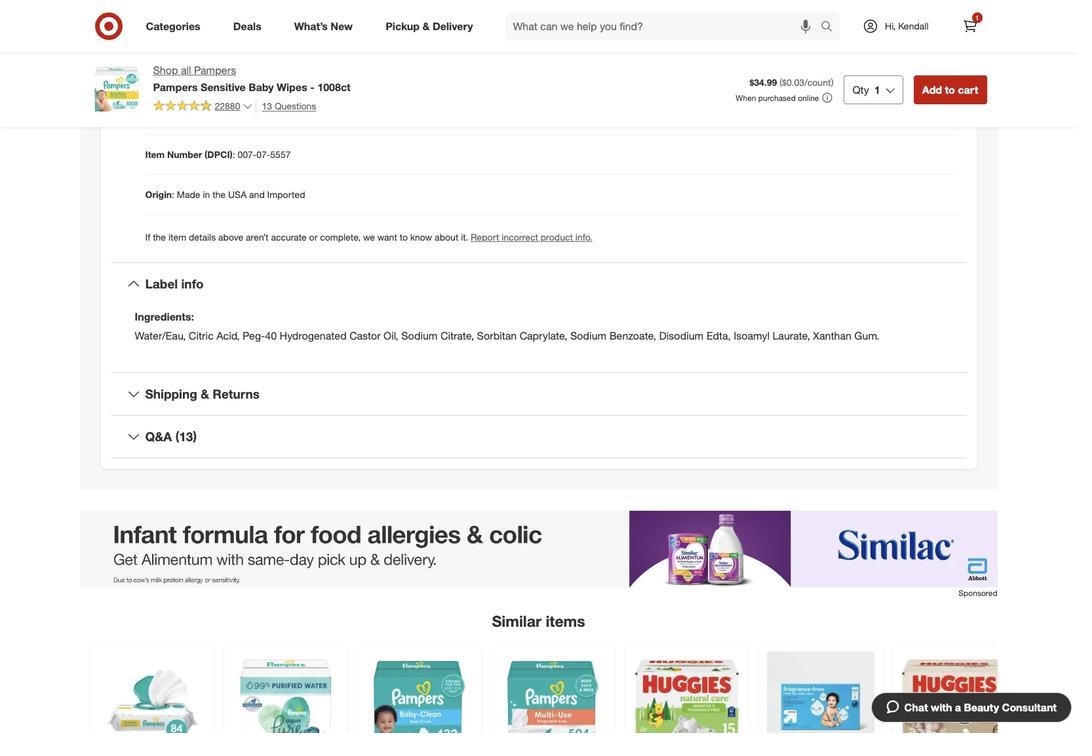 Task type: locate. For each thing, give the bounding box(es) containing it.
chat with a beauty consultant
[[905, 701, 1057, 714]]

sodium right oil,
[[401, 329, 438, 343]]

image of pampers sensitive baby wipes - 1008ct image
[[90, 63, 143, 115]]

to right add
[[945, 83, 955, 96]]

1 right the qty
[[875, 83, 881, 96]]

1 horizontal spatial to
[[945, 83, 955, 96]]

pickup
[[386, 19, 420, 33]]

add
[[923, 83, 942, 96]]

pampers sensitive baby wipes - 84ct image
[[98, 652, 206, 733]]

5557
[[270, 149, 291, 160]]

categories link
[[135, 12, 217, 41]]

0 horizontal spatial to
[[400, 232, 408, 243]]

label
[[145, 276, 178, 291]]

above
[[218, 232, 243, 243]]

caprylate,
[[520, 329, 568, 343]]

/count
[[805, 77, 831, 88]]

similar
[[492, 612, 542, 630]]

number
[[167, 149, 202, 160]]

1 vertical spatial 1
[[875, 83, 881, 96]]

qty
[[853, 83, 869, 96]]

add to cart
[[923, 83, 979, 96]]

search
[[815, 21, 847, 34]]

: for 030772073391
[[165, 109, 168, 120]]

sensitive
[[201, 81, 246, 94]]

1 horizontal spatial &
[[423, 19, 430, 33]]

: left made
[[172, 189, 174, 200]]

and
[[249, 189, 265, 200]]

1 horizontal spatial the
[[213, 189, 226, 200]]

87699202
[[172, 69, 213, 80]]

online
[[798, 93, 819, 103]]

pampers down 'tcin : 87699202'
[[153, 81, 198, 94]]

1 vertical spatial to
[[400, 232, 408, 243]]

$34.99 ( $0.03 /count )
[[750, 77, 834, 88]]

&
[[423, 19, 430, 33], [201, 386, 209, 402]]

1 link
[[956, 12, 985, 41]]

to
[[945, 83, 955, 96], [400, 232, 408, 243]]

acid,
[[217, 329, 240, 343]]

0 vertical spatial &
[[423, 19, 430, 33]]

0 vertical spatial pampers
[[194, 64, 236, 77]]

: for 87699202
[[167, 69, 169, 80]]

beauty
[[964, 701, 1000, 714]]

to right want at top left
[[400, 232, 408, 243]]

q&a (13) button
[[111, 416, 966, 458]]

upc
[[145, 109, 165, 120]]

: left 030772073391
[[165, 109, 168, 120]]

ingredients:
[[135, 310, 194, 324]]

label info
[[145, 276, 204, 291]]

when
[[736, 93, 757, 103]]

the right in
[[213, 189, 226, 200]]

chat with a beauty consultant button
[[871, 693, 1072, 723]]

& right pickup
[[423, 19, 430, 33]]

sorbitan
[[477, 329, 517, 343]]

hi,
[[885, 20, 896, 31]]

incorrect
[[502, 232, 538, 243]]

0 vertical spatial to
[[945, 83, 955, 96]]

all
[[181, 64, 191, 77]]

it.
[[461, 232, 468, 243]]

22880 link
[[153, 99, 253, 115]]

& left returns
[[201, 386, 209, 402]]

pampers up sensitive
[[194, 64, 236, 77]]

to inside 'button'
[[945, 83, 955, 96]]

deals link
[[222, 12, 278, 41]]

kendall
[[899, 20, 929, 31]]

1 sodium from the left
[[401, 329, 438, 343]]

features: premoistened, pop-up package
[[145, 29, 320, 40]]

0 horizontal spatial sodium
[[401, 329, 438, 343]]

tcin : 87699202
[[145, 69, 213, 80]]

: left all
[[167, 69, 169, 80]]

citric
[[189, 329, 214, 343]]

item
[[168, 232, 186, 243]]

know
[[411, 232, 432, 243]]

premoistened,
[[188, 29, 248, 40]]

the right if
[[153, 232, 166, 243]]

& inside dropdown button
[[201, 386, 209, 402]]

chat
[[905, 701, 928, 714]]

13 questions link
[[256, 99, 316, 114]]

peg-
[[243, 329, 265, 343]]

disodium
[[659, 329, 704, 343]]

1 horizontal spatial 1
[[976, 14, 979, 22]]

: for made
[[172, 189, 174, 200]]

advertisement region
[[80, 511, 998, 587]]

0 vertical spatial 1
[[976, 14, 979, 22]]

huggies natural care sensitive unscented baby wipes - 960ct image
[[633, 652, 741, 733]]

1 vertical spatial &
[[201, 386, 209, 402]]

package
[[285, 29, 320, 40]]

laurate,
[[773, 329, 811, 343]]

(13)
[[175, 429, 197, 444]]

1 horizontal spatial sodium
[[570, 329, 607, 343]]

benzoate,
[[610, 329, 657, 343]]

questions
[[275, 100, 316, 111]]

usa
[[228, 189, 247, 200]]

similar items region
[[80, 511, 1016, 733]]

consultant
[[1002, 701, 1057, 714]]

1 vertical spatial the
[[153, 232, 166, 243]]

if the item details above aren't accurate or complete, we want to know about it. report incorrect product info.
[[145, 232, 593, 243]]

& for shipping
[[201, 386, 209, 402]]

2 sodium from the left
[[570, 329, 607, 343]]

0 horizontal spatial &
[[201, 386, 209, 402]]

sodium left benzoate,
[[570, 329, 607, 343]]

pampers
[[194, 64, 236, 77], [153, 81, 198, 94]]

isoamyl
[[734, 329, 770, 343]]

we
[[363, 232, 375, 243]]

1 right kendall
[[976, 14, 979, 22]]

sodium
[[401, 329, 438, 343], [570, 329, 607, 343]]

hi, kendall
[[885, 20, 929, 31]]

with
[[931, 701, 953, 714]]



Task type: vqa. For each thing, say whether or not it's contained in the screenshot.
aren't
yes



Task type: describe. For each thing, give the bounding box(es) containing it.
q&a
[[145, 429, 172, 444]]

castor
[[350, 329, 381, 343]]

purchased
[[759, 93, 796, 103]]

info.
[[576, 232, 593, 243]]

new
[[331, 19, 353, 33]]

cart
[[958, 83, 979, 96]]

-
[[310, 81, 315, 94]]

030772073391
[[170, 109, 231, 120]]

upc : 030772073391
[[145, 109, 231, 120]]

a
[[955, 701, 961, 714]]

huggies calm baby wipes - 336ct image
[[901, 652, 1008, 733]]

want
[[378, 232, 397, 243]]

qty 1
[[853, 83, 881, 96]]

items
[[546, 612, 585, 630]]

tcin
[[145, 69, 167, 80]]

sponsored
[[959, 588, 998, 598]]

when purchased online
[[736, 93, 819, 103]]

delivery
[[433, 19, 473, 33]]

baby
[[249, 81, 274, 94]]

features:
[[145, 29, 186, 40]]

fragrance free baby wipes refill pack - 800ct - up & up™ image
[[767, 652, 875, 733]]

gum.
[[855, 329, 880, 343]]

shipping & returns button
[[111, 373, 966, 415]]

: left 007-
[[233, 149, 235, 160]]

pampers multi-use fragrance free baby wipes - 504ct image
[[499, 652, 607, 733]]

or
[[309, 232, 318, 243]]

citrate,
[[441, 329, 474, 343]]

0 horizontal spatial the
[[153, 232, 166, 243]]

22880
[[215, 101, 240, 112]]

deals
[[233, 19, 262, 33]]

origin : made in the usa and imported
[[145, 189, 305, 200]]

40
[[265, 329, 277, 343]]

shop
[[153, 64, 178, 77]]

accurate
[[271, 232, 307, 243]]

13
[[262, 100, 272, 111]]

pop-
[[250, 29, 270, 40]]

0 horizontal spatial 1
[[875, 83, 881, 96]]

$0.03
[[782, 77, 805, 88]]

origin
[[145, 189, 172, 200]]

up
[[270, 29, 282, 40]]

in
[[203, 189, 210, 200]]

aren't
[[246, 232, 269, 243]]

details
[[189, 232, 216, 243]]

what's new link
[[283, 12, 369, 41]]

1 vertical spatial pampers
[[153, 81, 198, 94]]

returns
[[213, 386, 260, 402]]

13 questions
[[262, 100, 316, 111]]

)
[[831, 77, 834, 88]]

$34.99
[[750, 77, 777, 88]]

hydrogenated
[[280, 329, 347, 343]]

pampers aqua pure sensitive baby wipes - 672ct image
[[232, 652, 339, 733]]

pickup & delivery
[[386, 19, 473, 33]]

pickup & delivery link
[[375, 12, 490, 41]]

item
[[145, 149, 165, 160]]

wipes
[[277, 81, 308, 94]]

report
[[471, 232, 499, 243]]

what's new
[[294, 19, 353, 33]]

report incorrect product info. button
[[471, 231, 593, 244]]

& for pickup
[[423, 19, 430, 33]]

oil,
[[384, 329, 399, 343]]

(
[[780, 77, 782, 88]]

shipping
[[145, 386, 197, 402]]

imported
[[267, 189, 305, 200]]

item number (dpci) : 007-07-5557
[[145, 149, 291, 160]]

0 vertical spatial the
[[213, 189, 226, 200]]

xanthan
[[813, 329, 852, 343]]

(dpci)
[[205, 149, 233, 160]]

about
[[435, 232, 459, 243]]

q&a (13)
[[145, 429, 197, 444]]

complete,
[[320, 232, 361, 243]]

water/eau,
[[135, 329, 186, 343]]

1008ct
[[318, 81, 351, 94]]

What can we help you find? suggestions appear below search field
[[505, 12, 824, 41]]

ingredients: water/eau, citric acid, peg-40 hydrogenated castor oil, sodium citrate, sorbitan caprylate, sodium benzoate, disodium edta, isoamyl laurate, xanthan gum.
[[135, 310, 880, 343]]

pampers baby clean fresh scented baby wipes - 432ct image
[[366, 652, 473, 733]]

if
[[145, 232, 150, 243]]



